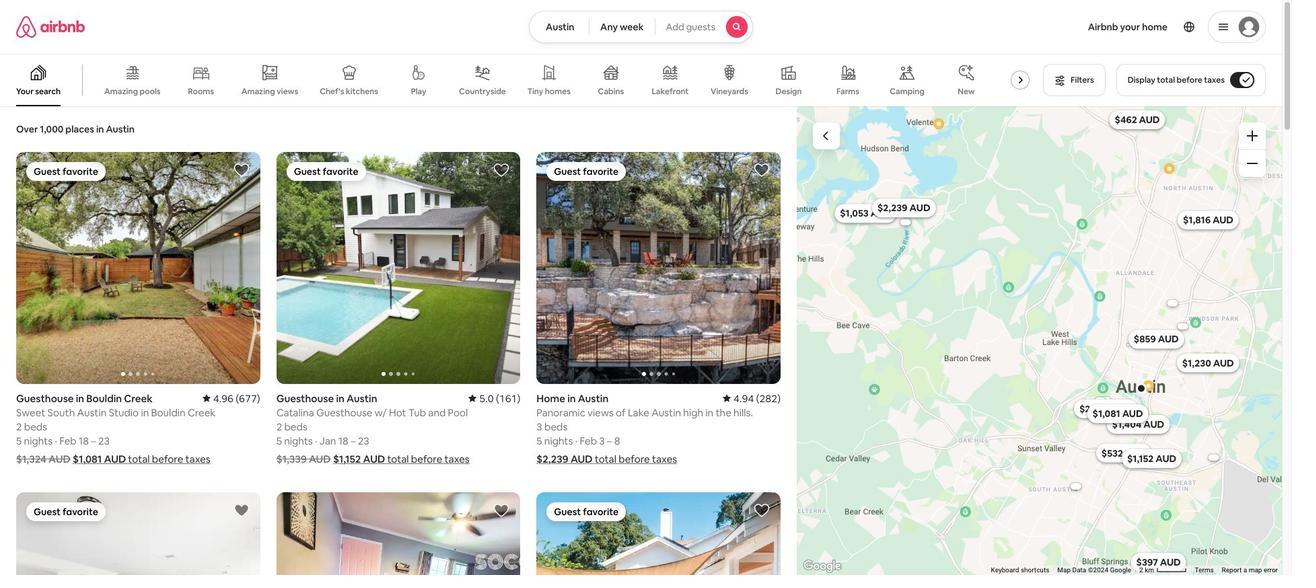 Task type: locate. For each thing, give the bounding box(es) containing it.
add to wishlist: home in travis heights image
[[754, 502, 770, 519]]

group
[[0, 54, 1044, 106], [16, 152, 260, 384], [276, 152, 520, 384], [537, 152, 781, 384], [16, 492, 260, 575], [276, 492, 520, 575], [537, 492, 781, 575]]

5.0 out of 5 average rating,  161 reviews image
[[469, 392, 520, 405]]

zoom out image
[[1247, 158, 1258, 169]]

4.96 out of 5 average rating,  677 reviews image
[[202, 392, 260, 405]]

add to wishlist: condo in austin image
[[493, 502, 510, 519]]

None search field
[[529, 11, 753, 43]]

add to wishlist: room in southeast austin image
[[233, 502, 249, 519]]

add to wishlist: guesthouse in bouldin creek image
[[233, 162, 249, 178]]



Task type: vqa. For each thing, say whether or not it's contained in the screenshot.
"Experiences"
no



Task type: describe. For each thing, give the bounding box(es) containing it.
add to wishlist: guesthouse in austin image
[[493, 162, 510, 178]]

google image
[[800, 558, 845, 575]]

zoom in image
[[1247, 131, 1258, 141]]

the location you searched image
[[1136, 383, 1146, 394]]

add to wishlist: home in austin image
[[754, 162, 770, 178]]

4.94 out of 5 average rating,  282 reviews image
[[723, 392, 781, 405]]

google map
showing 27 stays. region
[[797, 106, 1282, 575]]

profile element
[[769, 0, 1266, 54]]



